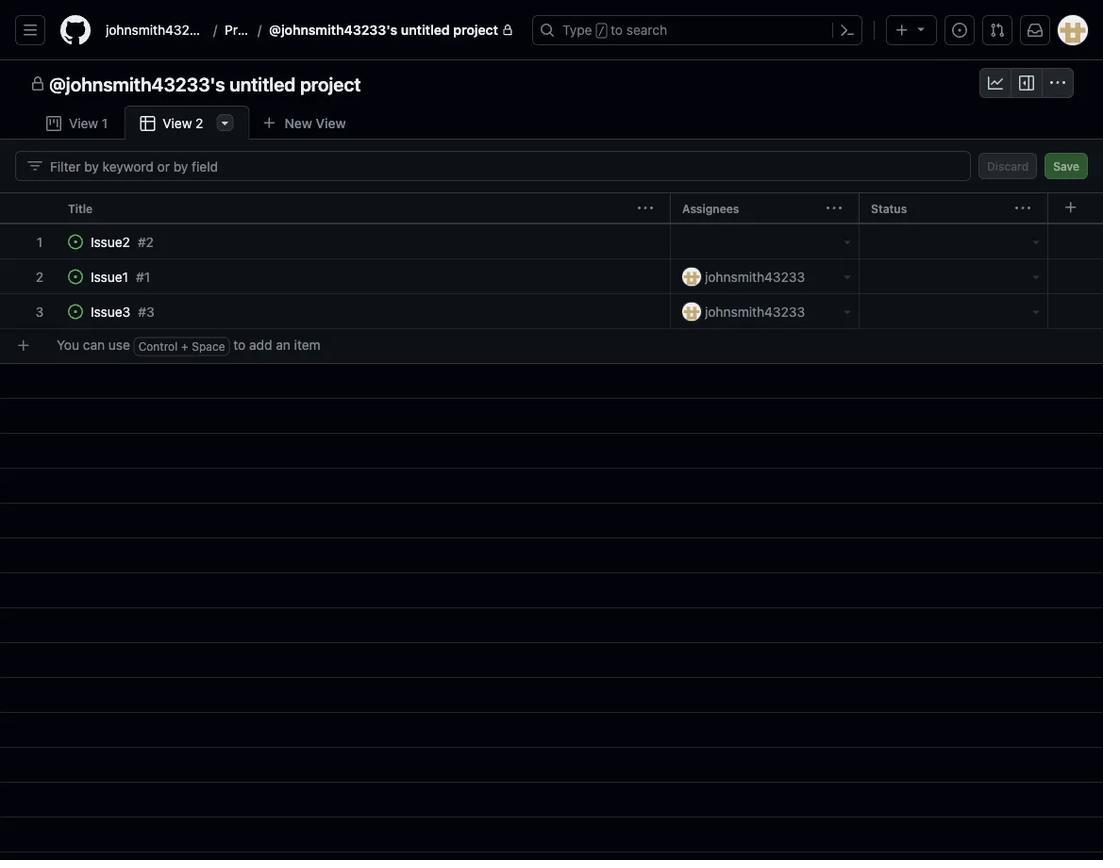 Task type: locate. For each thing, give the bounding box(es) containing it.
0 vertical spatial @johnsmith43233's
[[269, 22, 398, 38]]

tab list containing new view
[[30, 106, 389, 141]]

view inside 'link'
[[163, 116, 192, 131]]

2 inside 'link'
[[196, 116, 203, 131]]

issue1
[[91, 269, 128, 285]]

tab list
[[30, 106, 389, 141]]

1 vertical spatial johnsmith43233 image
[[683, 303, 701, 321]]

can
[[83, 337, 105, 353]]

command palette image
[[840, 23, 855, 38]]

1 vertical spatial to
[[233, 337, 246, 353]]

triangle down image
[[914, 21, 929, 36]]

1 vertical spatial open issue image
[[68, 304, 83, 320]]

johnsmith43233 inside johnsmith43233 /
[[106, 22, 206, 38]]

row inside grid
[[8, 329, 1104, 363]]

1 horizontal spatial untitled
[[401, 22, 450, 38]]

project up new view
[[300, 73, 361, 95]]

0 horizontal spatial 3
[[36, 304, 44, 320]]

0 vertical spatial johnsmith43233 image
[[683, 268, 701, 287]]

@johnsmith43233's untitled project inside project navigation
[[49, 73, 361, 95]]

issue2
[[91, 234, 130, 250]]

2
[[196, 116, 203, 131], [146, 234, 154, 250], [36, 269, 44, 285]]

add
[[249, 337, 272, 353]]

# for 3
[[138, 304, 146, 320]]

row containing title
[[0, 193, 1104, 225]]

sc 9kayk9 0 image for issue3 # 3
[[1029, 304, 1044, 320]]

2 open issue image from the top
[[68, 304, 83, 320]]

row containing you can use
[[8, 329, 1104, 363]]

1 horizontal spatial view
[[163, 116, 192, 131]]

issue2 link
[[91, 232, 130, 252]]

0 vertical spatial 2
[[196, 116, 203, 131]]

1 horizontal spatial 3
[[146, 304, 154, 320]]

1 vertical spatial 2
[[146, 234, 154, 250]]

1 vertical spatial #
[[136, 269, 144, 285]]

2 johnsmith43233 image from the top
[[683, 303, 701, 321]]

new view
[[285, 115, 346, 131]]

johnsmith43233
[[106, 22, 206, 38], [705, 269, 805, 285], [705, 304, 805, 320]]

sc 9kayk9 0 image for issue2 # 2
[[1029, 235, 1044, 250]]

3 view from the left
[[163, 116, 192, 131]]

sc 9kayk9 0 image inside project navigation
[[30, 76, 45, 92]]

open issue image for issue1
[[68, 270, 83, 285]]

0 vertical spatial johnsmith43233
[[106, 22, 206, 38]]

0 horizontal spatial view
[[69, 116, 98, 131]]

untitled left lock icon at left
[[401, 22, 450, 38]]

cell for 3
[[1048, 295, 1104, 329]]

new view button
[[250, 108, 358, 138]]

#
[[138, 234, 146, 250], [136, 269, 144, 285], [138, 304, 146, 320]]

2 vertical spatial 2
[[36, 269, 44, 285]]

2 right issue2
[[146, 234, 154, 250]]

0 vertical spatial open issue image
[[68, 270, 83, 285]]

0 vertical spatial @johnsmith43233's untitled project
[[269, 22, 498, 38]]

# right issue2
[[138, 234, 146, 250]]

view options for view 2 image
[[218, 115, 233, 130]]

untitled up new
[[230, 73, 296, 95]]

/ inside type / to search
[[598, 25, 605, 38]]

3 cell from the top
[[1048, 295, 1104, 329]]

johnsmith43233 image
[[683, 268, 701, 287], [683, 303, 701, 321]]

1
[[102, 116, 108, 131], [37, 234, 43, 250], [144, 269, 150, 285]]

to left search
[[611, 22, 623, 38]]

2 vertical spatial 1
[[144, 269, 150, 285]]

you can use control + space to add an item
[[57, 337, 321, 354]]

list
[[98, 15, 521, 45]]

open issue image
[[68, 235, 83, 250]]

2 horizontal spatial /
[[598, 25, 605, 38]]

new
[[285, 115, 312, 131]]

sc 9kayk9 0 image inside view 1 link
[[46, 116, 61, 131]]

1 3 from the left
[[36, 304, 44, 320]]

1 johnsmith43233 image from the top
[[683, 268, 701, 287]]

@johnsmith43233's
[[269, 22, 398, 38], [49, 73, 225, 95]]

column header
[[0, 193, 57, 225]]

sc 9kayk9 0 image
[[30, 76, 45, 92], [46, 116, 61, 131], [1029, 235, 1044, 250], [1029, 270, 1044, 285], [1029, 304, 1044, 320]]

1 horizontal spatial /
[[258, 22, 262, 38]]

0 vertical spatial 1
[[102, 116, 108, 131]]

search
[[627, 22, 668, 38]]

2 3 from the left
[[146, 304, 154, 320]]

johnsmith43233 for issue1 # 1
[[705, 269, 805, 285]]

add field image
[[1064, 200, 1079, 215]]

0 horizontal spatial 1
[[37, 234, 43, 250]]

1 cell from the top
[[1048, 225, 1104, 260]]

row containing 3
[[0, 295, 1104, 329]]

1 left open issue image
[[37, 234, 43, 250]]

1 vertical spatial @johnsmith43233's
[[49, 73, 225, 95]]

lock image
[[502, 25, 514, 36]]

cell
[[1048, 225, 1104, 260], [1048, 260, 1104, 295], [1048, 295, 1104, 329]]

/
[[213, 22, 217, 38], [258, 22, 262, 38], [598, 25, 605, 38]]

1 right issue1
[[144, 269, 150, 285]]

1 vertical spatial project
[[300, 73, 361, 95]]

view left view options for view 2 icon
[[163, 116, 192, 131]]

project
[[453, 22, 498, 38], [300, 73, 361, 95]]

view 1
[[69, 116, 108, 131]]

plus image
[[895, 23, 910, 38]]

3 left issue3
[[36, 304, 44, 320]]

view 2 link
[[124, 106, 250, 141]]

2 view from the left
[[69, 116, 98, 131]]

0 horizontal spatial project
[[300, 73, 361, 95]]

2 horizontal spatial 2
[[196, 116, 203, 131]]

to
[[611, 22, 623, 38], [233, 337, 246, 353]]

project inside navigation
[[300, 73, 361, 95]]

0 horizontal spatial to
[[233, 337, 246, 353]]

view filters region
[[15, 151, 1088, 181]]

0 horizontal spatial untitled
[[230, 73, 296, 95]]

1 vertical spatial johnsmith43233
[[705, 269, 805, 285]]

0 vertical spatial project
[[453, 22, 498, 38]]

you
[[57, 337, 79, 353]]

issue1 # 1
[[91, 269, 150, 285]]

# right issue1
[[136, 269, 144, 285]]

save
[[1054, 160, 1080, 173]]

discard button
[[979, 153, 1038, 179]]

1 horizontal spatial to
[[611, 22, 623, 38]]

row
[[0, 193, 1104, 225], [0, 225, 1104, 260], [0, 260, 1104, 295], [0, 295, 1104, 329], [8, 329, 1104, 363]]

open issue image up the you
[[68, 304, 83, 320]]

# right issue3
[[138, 304, 146, 320]]

to left add
[[233, 337, 246, 353]]

issue1 link
[[91, 267, 128, 287]]

status column header
[[859, 193, 1055, 225]]

view
[[316, 115, 346, 131], [69, 116, 98, 131], [163, 116, 192, 131]]

homepage image
[[60, 15, 91, 45]]

view up title
[[69, 116, 98, 131]]

1 horizontal spatial project
[[453, 22, 498, 38]]

open issue image for issue3
[[68, 304, 83, 320]]

1 horizontal spatial @johnsmith43233's
[[269, 22, 398, 38]]

1 open issue image from the top
[[68, 270, 83, 285]]

open issue image left issue1 link
[[68, 270, 83, 285]]

1 horizontal spatial 1
[[102, 116, 108, 131]]

2 vertical spatial #
[[138, 304, 146, 320]]

0 horizontal spatial /
[[213, 22, 217, 38]]

2 left view options for view 2 icon
[[196, 116, 203, 131]]

tab panel
[[0, 140, 1104, 861]]

open issue image
[[68, 270, 83, 285], [68, 304, 83, 320]]

1 left view 2 at the top
[[102, 116, 108, 131]]

untitled inside project navigation
[[230, 73, 296, 95]]

1 view from the left
[[316, 115, 346, 131]]

/ inside johnsmith43233 /
[[213, 22, 217, 38]]

3
[[36, 304, 44, 320], [146, 304, 154, 320]]

tab panel containing 1
[[0, 140, 1104, 861]]

project left lock icon at left
[[453, 22, 498, 38]]

0 vertical spatial to
[[611, 22, 623, 38]]

view 1 link
[[30, 106, 124, 141]]

2 vertical spatial johnsmith43233
[[705, 304, 805, 320]]

johnsmith43233 image for issue1 # 1
[[683, 268, 701, 287]]

1 vertical spatial untitled
[[230, 73, 296, 95]]

0 vertical spatial #
[[138, 234, 146, 250]]

title column options image
[[638, 201, 653, 216]]

untitled
[[401, 22, 450, 38], [230, 73, 296, 95]]

1 vertical spatial 1
[[37, 234, 43, 250]]

row containing 2
[[0, 260, 1104, 295]]

@johnsmith43233's untitled project inside "link"
[[269, 22, 498, 38]]

list containing johnsmith43233 /
[[98, 15, 521, 45]]

view right new
[[316, 115, 346, 131]]

/ for type / to search
[[598, 25, 605, 38]]

2 horizontal spatial view
[[316, 115, 346, 131]]

1 vertical spatial @johnsmith43233's untitled project
[[49, 73, 361, 95]]

project navigation
[[0, 60, 1104, 106]]

grid
[[0, 193, 1104, 861]]

@johnsmith43233's untitled project
[[269, 22, 498, 38], [49, 73, 361, 95]]

issue3 # 3
[[91, 304, 154, 320]]

Filter by keyword or by field field
[[50, 152, 955, 180]]

3 up control
[[146, 304, 154, 320]]

sc 9kayk9 0 image
[[988, 76, 1003, 91], [1020, 76, 1035, 91], [1051, 76, 1066, 91], [140, 116, 155, 131], [27, 159, 42, 174], [840, 235, 855, 250], [840, 270, 855, 285], [840, 304, 855, 320]]

johnsmith43233 for issue3 # 3
[[705, 304, 805, 320]]

2 right the row actions image
[[36, 269, 44, 285]]

0 vertical spatial untitled
[[401, 22, 450, 38]]

0 horizontal spatial @johnsmith43233's
[[49, 73, 225, 95]]



Task type: describe. For each thing, give the bounding box(es) containing it.
# for 1
[[136, 269, 144, 285]]

projects link
[[217, 15, 275, 45]]

sc 9kayk9 0 image inside view filters region
[[27, 159, 42, 174]]

title column header
[[57, 193, 678, 225]]

issue3
[[91, 304, 131, 320]]

@johnsmith43233's untitled project link
[[262, 15, 521, 45]]

1 horizontal spatial 2
[[146, 234, 154, 250]]

0 horizontal spatial 2
[[36, 269, 44, 285]]

space
[[192, 340, 225, 354]]

an
[[276, 337, 291, 353]]

view inside popup button
[[316, 115, 346, 131]]

johnsmith43233 link
[[98, 15, 213, 45]]

item
[[294, 337, 321, 353]]

control
[[138, 340, 178, 354]]

status column options image
[[1016, 201, 1031, 216]]

assignees column header
[[670, 193, 867, 225]]

view for view 1
[[69, 116, 98, 131]]

issue2 # 2
[[91, 234, 154, 250]]

@johnsmith43233's inside "link"
[[269, 22, 398, 38]]

@johnsmith43233's inside project navigation
[[49, 73, 225, 95]]

issue3 link
[[91, 302, 131, 322]]

sc 9kayk9 0 image for issue1 # 1
[[1029, 270, 1044, 285]]

notifications image
[[1028, 23, 1043, 38]]

use
[[108, 337, 130, 353]]

sc 9kayk9 0 image inside view 2 'link'
[[140, 116, 155, 131]]

title
[[68, 202, 93, 215]]

# for 2
[[138, 234, 146, 250]]

2 cell from the top
[[1048, 260, 1104, 295]]

Start typing to create a draft, or type hashtag to select a repository text field
[[38, 329, 1104, 363]]

view 2
[[163, 116, 203, 131]]

issue opened image
[[952, 23, 968, 38]]

create new item or add existing item image
[[16, 338, 31, 354]]

row actions image
[[6, 270, 21, 285]]

cell for 1
[[1048, 225, 1104, 260]]

row containing 1
[[0, 225, 1104, 260]]

johnsmith43233 /
[[106, 22, 217, 38]]

2 horizontal spatial 1
[[144, 269, 150, 285]]

save button
[[1045, 153, 1088, 179]]

untitled inside "link"
[[401, 22, 450, 38]]

git pull request image
[[990, 23, 1005, 38]]

type
[[563, 22, 592, 38]]

+
[[181, 340, 188, 354]]

status
[[871, 202, 907, 215]]

discard
[[987, 160, 1029, 173]]

assignees
[[683, 202, 740, 215]]

grid containing 1
[[0, 193, 1104, 861]]

view for view 2
[[163, 116, 192, 131]]

project inside "link"
[[453, 22, 498, 38]]

johnsmith43233 image for issue3 # 3
[[683, 303, 701, 321]]

type / to search
[[563, 22, 668, 38]]

to inside you can use control + space to add an item
[[233, 337, 246, 353]]

assignees column options image
[[827, 201, 842, 216]]

/ for johnsmith43233 /
[[213, 22, 217, 38]]

projects
[[225, 22, 275, 38]]



Task type: vqa. For each thing, say whether or not it's contained in the screenshot.
Filter notifications text field
no



